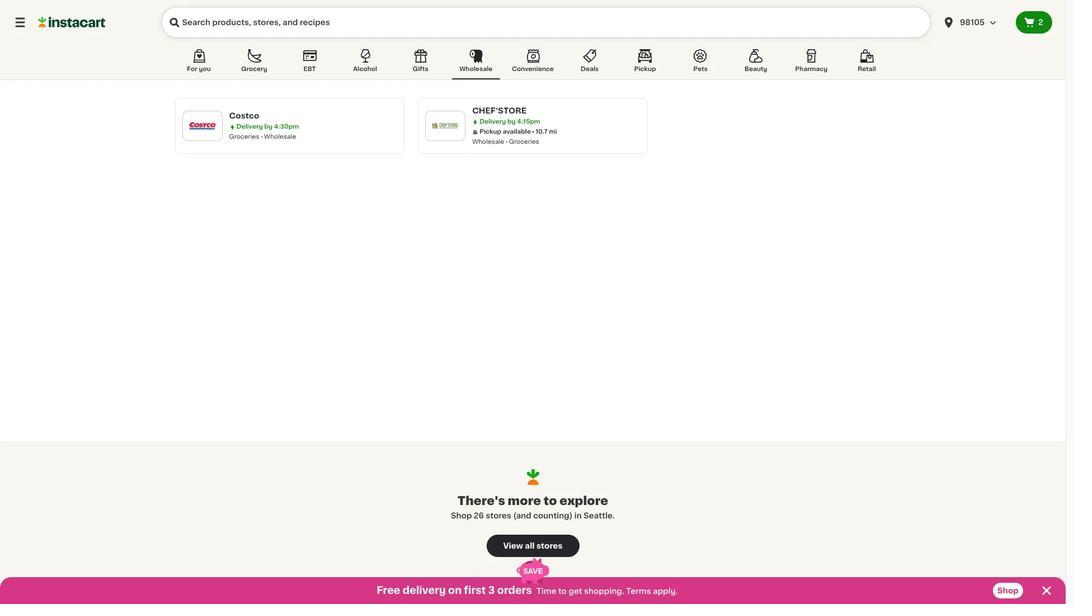 Task type: locate. For each thing, give the bounding box(es) containing it.
pickup right deals
[[634, 66, 656, 72]]

0 horizontal spatial to
[[544, 495, 557, 507]]

0 vertical spatial to
[[544, 495, 557, 507]]

by up groceries wholesale
[[264, 124, 273, 130]]

1 horizontal spatial pickup
[[634, 66, 656, 72]]

explore
[[560, 495, 608, 507]]

2 button
[[1016, 11, 1053, 34]]

get
[[569, 588, 582, 595]]

view all stores button
[[487, 535, 579, 557]]

free delivery on first 3 orders time to get shopping. terms apply.
[[377, 586, 678, 596]]

stores
[[486, 512, 511, 520], [537, 542, 563, 550]]

pharmacy button
[[788, 47, 836, 79]]

retail
[[858, 66, 876, 72]]

1 vertical spatial pickup
[[480, 129, 501, 135]]

orders
[[497, 586, 532, 596]]

grocery button
[[230, 47, 278, 79]]

for you
[[187, 66, 211, 72]]

1 horizontal spatial groceries
[[509, 139, 539, 145]]

convenience button
[[507, 47, 559, 79]]

delivery by 4:30pm
[[236, 124, 299, 130]]

to
[[544, 495, 557, 507], [558, 588, 567, 595]]

costco logo image
[[188, 111, 217, 140]]

costco
[[229, 112, 259, 120]]

by up the available
[[508, 119, 516, 125]]

wholesale button
[[452, 47, 500, 79]]

1 horizontal spatial stores
[[537, 542, 563, 550]]

shop
[[451, 512, 472, 520], [998, 587, 1019, 595]]

delivery by 4:15pm
[[480, 119, 540, 125]]

pickup
[[634, 66, 656, 72], [480, 129, 501, 135]]

delivery
[[480, 119, 506, 125], [236, 124, 263, 130]]

1 vertical spatial stores
[[537, 542, 563, 550]]

0 vertical spatial pickup
[[634, 66, 656, 72]]

wholesale inside wholesale button
[[460, 66, 493, 72]]

1 horizontal spatial to
[[558, 588, 567, 595]]

to left 'get'
[[558, 588, 567, 595]]

delivery down costco
[[236, 124, 263, 130]]

wholesale up chef'store
[[460, 66, 493, 72]]

retail button
[[843, 47, 891, 79]]

shop categories tab list
[[175, 47, 891, 79]]

delivery down chef'store
[[480, 119, 506, 125]]

0 horizontal spatial shop
[[451, 512, 472, 520]]

1 vertical spatial to
[[558, 588, 567, 595]]

shop inside there's more to explore shop 26 stores (and counting) in seattle.
[[451, 512, 472, 520]]

groceries down costco
[[229, 134, 259, 140]]

shop left "close" 'icon'
[[998, 587, 1019, 595]]

0 horizontal spatial delivery
[[236, 124, 263, 130]]

stores inside there's more to explore shop 26 stores (and counting) in seattle.
[[486, 512, 511, 520]]

view all stores
[[503, 542, 563, 550]]

98105 button
[[942, 7, 1009, 38]]

deals button
[[566, 47, 614, 79]]

mi
[[549, 129, 557, 135]]

0 horizontal spatial stores
[[486, 512, 511, 520]]

0 vertical spatial stores
[[486, 512, 511, 520]]

1 horizontal spatial shop
[[998, 587, 1019, 595]]

0 vertical spatial shop
[[451, 512, 472, 520]]

wholesale
[[460, 66, 493, 72], [264, 134, 296, 140], [472, 139, 504, 145]]

grocery
[[241, 66, 267, 72]]

beauty button
[[732, 47, 780, 79]]

groceries down the available
[[509, 139, 539, 145]]

wholesale for wholesale groceries
[[472, 139, 504, 145]]

in
[[575, 512, 582, 520]]

time
[[537, 588, 557, 595]]

0 horizontal spatial by
[[264, 124, 273, 130]]

4:30pm
[[274, 124, 299, 130]]

shopping.
[[584, 588, 624, 595]]

more
[[508, 495, 541, 507]]

shop left 26
[[451, 512, 472, 520]]

Search field
[[161, 7, 931, 38]]

None search field
[[161, 7, 931, 38]]

pickup up the wholesale groceries
[[480, 129, 501, 135]]

3
[[488, 586, 495, 596]]

you
[[199, 66, 211, 72]]

1 vertical spatial shop
[[998, 587, 1019, 595]]

pickup inside button
[[634, 66, 656, 72]]

first
[[464, 586, 486, 596]]

1 horizontal spatial by
[[508, 119, 516, 125]]

2
[[1039, 18, 1044, 26]]

there's
[[458, 495, 505, 507]]

free
[[377, 586, 400, 596]]

1 horizontal spatial delivery
[[480, 119, 506, 125]]

beauty
[[745, 66, 768, 72]]

delivery
[[403, 586, 446, 596]]

26
[[474, 512, 484, 520]]

view
[[503, 542, 523, 550]]

groceries
[[229, 134, 259, 140], [509, 139, 539, 145]]

counting)
[[533, 512, 573, 520]]

by for costco
[[264, 124, 273, 130]]

stores right 26
[[486, 512, 511, 520]]

save image
[[517, 558, 549, 584]]

98105 button
[[936, 7, 1016, 38]]

for
[[187, 66, 197, 72]]

alcohol
[[353, 66, 377, 72]]

wholesale groceries
[[472, 139, 539, 145]]

view all stores link
[[487, 535, 579, 557]]

apply.
[[653, 588, 678, 595]]

stores right all
[[537, 542, 563, 550]]

pharmacy
[[795, 66, 828, 72]]

by
[[508, 119, 516, 125], [264, 124, 273, 130]]

wholesale down pickup available
[[472, 139, 504, 145]]

pets
[[694, 66, 708, 72]]

98105
[[960, 18, 985, 26]]

0 horizontal spatial pickup
[[480, 129, 501, 135]]

to up counting)
[[544, 495, 557, 507]]

pickup for pickup available
[[480, 129, 501, 135]]



Task type: describe. For each thing, give the bounding box(es) containing it.
close image
[[1040, 584, 1054, 598]]

alcohol button
[[341, 47, 389, 79]]

shop button
[[993, 583, 1023, 599]]

wholesale down 4:30pm
[[264, 134, 296, 140]]

ebt button
[[286, 47, 334, 79]]

there's more to explore shop 26 stores (and counting) in seattle.
[[451, 495, 615, 520]]

chef'store logo image
[[431, 111, 460, 140]]

shop inside button
[[998, 587, 1019, 595]]

10.7 mi
[[536, 129, 557, 135]]

stores inside button
[[537, 542, 563, 550]]

pickup for pickup
[[634, 66, 656, 72]]

groceries wholesale
[[229, 134, 296, 140]]

available
[[503, 129, 531, 135]]

delivery for chef'store
[[480, 119, 506, 125]]

seattle.
[[584, 512, 615, 520]]

pickup button
[[621, 47, 669, 79]]

to inside free delivery on first 3 orders time to get shopping. terms apply.
[[558, 588, 567, 595]]

for you button
[[175, 47, 223, 79]]

to inside there's more to explore shop 26 stores (and counting) in seattle.
[[544, 495, 557, 507]]

terms
[[626, 588, 651, 595]]

ebt
[[304, 66, 316, 72]]

delivery for costco
[[236, 124, 263, 130]]

wholesale for wholesale
[[460, 66, 493, 72]]

deals
[[581, 66, 599, 72]]

gifts button
[[397, 47, 445, 79]]

(and
[[513, 512, 531, 520]]

instacart image
[[38, 16, 105, 29]]

on
[[448, 586, 462, 596]]

10.7
[[536, 129, 548, 135]]

gifts
[[413, 66, 428, 72]]

4:15pm
[[517, 119, 540, 125]]

0 horizontal spatial groceries
[[229, 134, 259, 140]]

by for chef'store
[[508, 119, 516, 125]]

pickup available
[[480, 129, 531, 135]]

all
[[525, 542, 535, 550]]

convenience
[[512, 66, 554, 72]]

pets button
[[677, 47, 725, 79]]

chef'store
[[472, 107, 527, 115]]



Task type: vqa. For each thing, say whether or not it's contained in the screenshot.
the On associated with 5% credit back On eligible pickup orders
no



